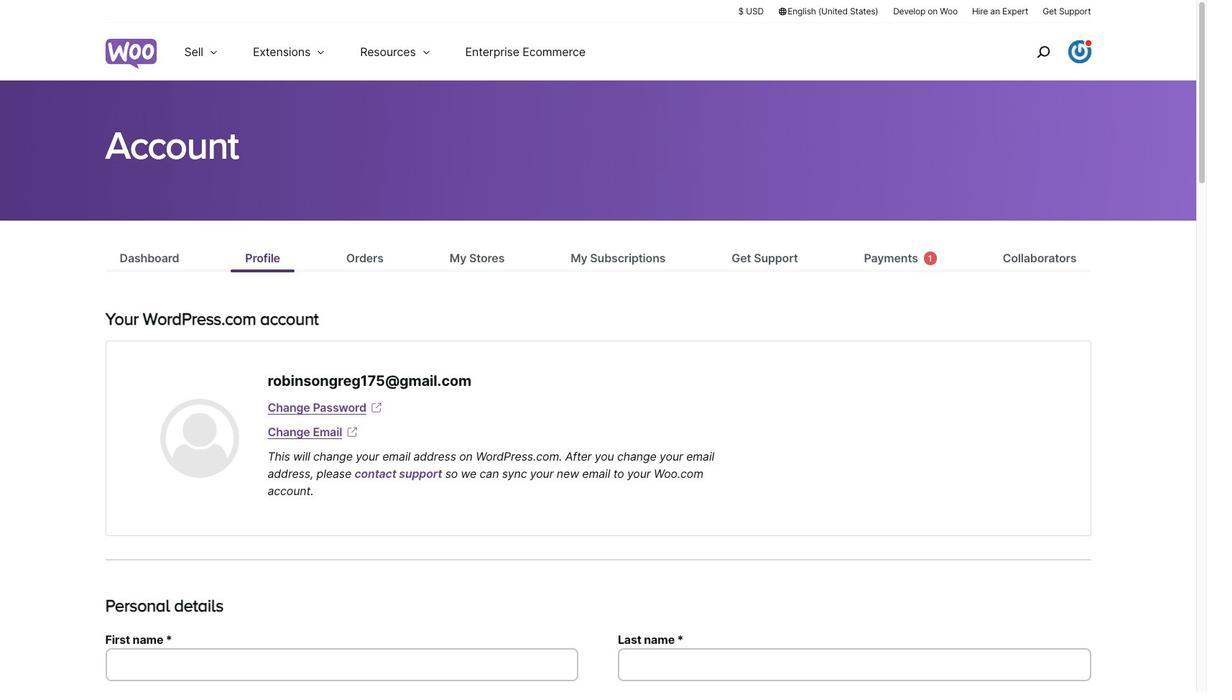 Task type: vqa. For each thing, say whether or not it's contained in the screenshot.
Service navigation menu ELEMENT
yes



Task type: locate. For each thing, give the bounding box(es) containing it.
None text field
[[105, 648, 579, 681]]

None text field
[[618, 648, 1092, 681]]

service navigation menu element
[[1006, 28, 1092, 75]]

gravatar image image
[[160, 399, 239, 478]]

open account menu image
[[1069, 40, 1092, 63]]

external link image
[[369, 400, 384, 415]]



Task type: describe. For each thing, give the bounding box(es) containing it.
search image
[[1032, 40, 1055, 63]]

external link image
[[345, 425, 360, 439]]



